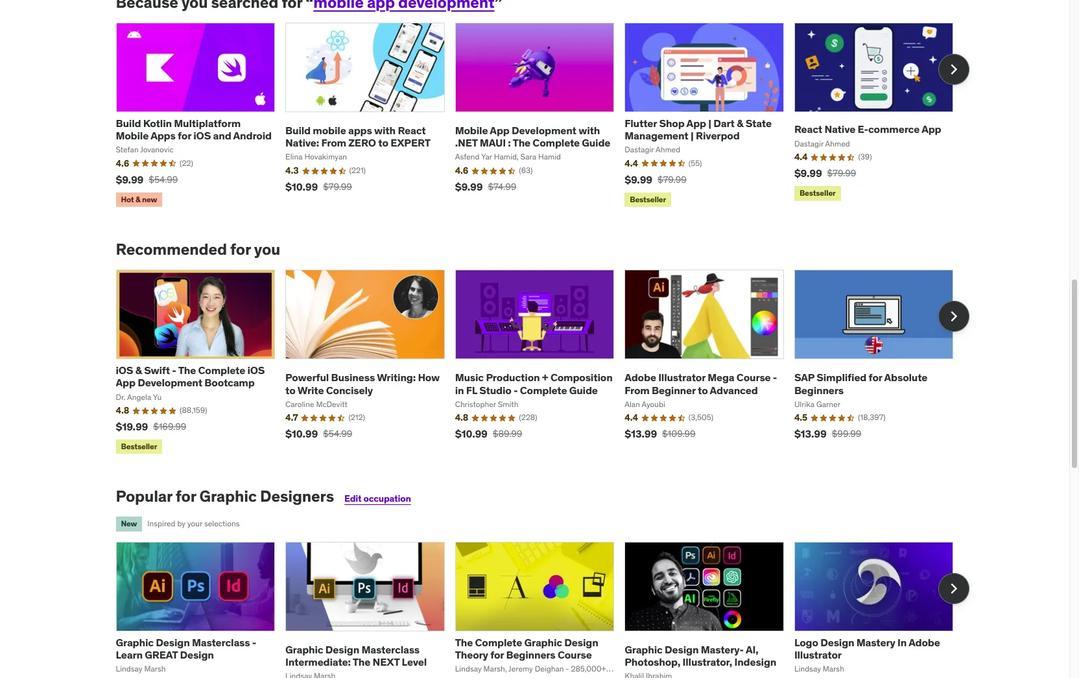 Task type: describe. For each thing, give the bounding box(es) containing it.
build for build mobile apps with react native: from zero to expert
[[285, 124, 311, 137]]

popular for graphic designers
[[116, 487, 334, 507]]

mobile inside mobile app development with .net maui : the complete guide
[[455, 124, 488, 137]]

next image for logo design mastery in adobe illustrator
[[943, 578, 964, 599]]

apps
[[151, 129, 176, 142]]

design inside the complete graphic design theory for beginners course
[[564, 636, 598, 649]]

commerce
[[868, 123, 920, 136]]

build for build kotlin multiplatform mobile apps for ios and android
[[116, 117, 141, 130]]

logo design mastery in adobe illustrator link
[[794, 636, 940, 661]]

for up by
[[176, 487, 196, 507]]

graphic design masterclass - learn great design
[[116, 636, 256, 661]]

maui
[[480, 136, 506, 149]]

and
[[213, 129, 231, 142]]

the inside the graphic design masterclass intermediate: the next level
[[353, 656, 370, 669]]

guide for with
[[582, 136, 610, 149]]

write
[[297, 384, 324, 397]]

apps
[[348, 124, 372, 137]]

graphic design mastery- ai, photoshop, illustrator, indesign link
[[625, 643, 776, 669]]

graphic for graphic design masterclass intermediate: the next level
[[285, 643, 323, 656]]

app right the commerce on the top right of page
[[922, 123, 941, 136]]

sap
[[794, 371, 814, 384]]

masterclass for design
[[192, 636, 250, 649]]

adobe illustrator mega course - from beginner to advanced link
[[625, 371, 777, 397]]

new
[[121, 519, 137, 529]]

for left you
[[230, 239, 251, 259]]

ai,
[[746, 643, 758, 656]]

sap simplified for absolute beginners
[[794, 371, 927, 397]]

illustrator inside adobe illustrator mega course - from beginner to advanced
[[658, 371, 705, 384]]

.net
[[455, 136, 478, 149]]

1 horizontal spatial react
[[794, 123, 822, 136]]

the complete graphic design theory for beginners course link
[[455, 636, 598, 661]]

selections
[[204, 519, 240, 529]]

illustrator,
[[683, 656, 732, 669]]

flutter shop app | dart & state management | riverpod
[[625, 117, 772, 142]]

for inside sap simplified for absolute beginners
[[869, 371, 882, 384]]

mastery
[[856, 636, 895, 649]]

the inside mobile app development with .net maui : the complete guide
[[513, 136, 530, 149]]

fl
[[466, 384, 477, 397]]

absolute
[[884, 371, 927, 384]]

with for expert
[[374, 124, 396, 137]]

indesign
[[734, 656, 776, 669]]

adobe inside logo design mastery in adobe illustrator
[[909, 636, 940, 649]]

mobile inside build kotlin multiplatform mobile apps for ios and android
[[116, 129, 149, 142]]

native:
[[285, 136, 319, 149]]

adobe illustrator mega course - from beginner to advanced
[[625, 371, 777, 397]]

react inside build mobile apps with react native: from zero to expert
[[398, 124, 426, 137]]

logo
[[794, 636, 818, 649]]

carousel element containing ios & swift - the complete ios app development bootcamp
[[116, 270, 969, 457]]

beginners inside the complete graphic design theory for beginners course
[[506, 648, 555, 661]]

graphic inside the complete graphic design theory for beginners course
[[524, 636, 562, 649]]

sap simplified for absolute beginners link
[[794, 371, 927, 397]]

- inside the music production + composition in fl studio - complete guide
[[514, 384, 518, 397]]

mobile app development with .net maui : the complete guide
[[455, 124, 610, 149]]

your
[[187, 519, 202, 529]]

state
[[746, 117, 772, 130]]

flutter
[[625, 117, 657, 130]]

you
[[254, 239, 280, 259]]

beginner
[[652, 384, 696, 397]]

music production + composition in fl studio - complete guide
[[455, 371, 613, 397]]

& inside flutter shop app | dart & state management | riverpod
[[737, 117, 743, 130]]

ios for app
[[247, 364, 265, 377]]

edit occupation button
[[344, 493, 411, 505]]

next image
[[943, 59, 964, 80]]

the complete graphic design theory for beginners course
[[455, 636, 598, 661]]

designers
[[260, 487, 334, 507]]

flutter shop app | dart & state management | riverpod link
[[625, 117, 772, 142]]

app inside ios & swift - the complete ios app development bootcamp
[[116, 376, 135, 389]]

learn
[[116, 648, 143, 661]]

mobile
[[313, 124, 346, 137]]

mega
[[708, 371, 734, 384]]

how
[[418, 371, 440, 384]]

react native e-commerce app
[[794, 123, 941, 136]]

graphic design mastery- ai, photoshop, illustrator, indesign
[[625, 643, 776, 669]]

powerful business writing: how to write concisely link
[[285, 371, 440, 397]]

app inside mobile app development with .net maui : the complete guide
[[490, 124, 509, 137]]

powerful business writing: how to write concisely
[[285, 371, 440, 397]]

in
[[897, 636, 907, 649]]

dart
[[713, 117, 735, 130]]

for inside build kotlin multiplatform mobile apps for ios and android
[[178, 129, 191, 142]]



Task type: locate. For each thing, give the bounding box(es) containing it.
0 vertical spatial carousel element
[[116, 22, 969, 210]]

graphic inside the graphic design masterclass intermediate: the next level
[[285, 643, 323, 656]]

the
[[513, 136, 530, 149], [178, 364, 196, 377], [455, 636, 473, 649], [353, 656, 370, 669]]

+
[[542, 371, 548, 384]]

with inside build mobile apps with react native: from zero to expert
[[374, 124, 396, 137]]

build kotlin multiplatform mobile apps for ios and android
[[116, 117, 272, 142]]

design for logo design mastery in adobe illustrator
[[820, 636, 854, 649]]

1 next image from the top
[[943, 306, 964, 327]]

with left flutter
[[579, 124, 600, 137]]

-
[[172, 364, 176, 377], [773, 371, 777, 384], [514, 384, 518, 397], [252, 636, 256, 649]]

for right theory
[[490, 648, 504, 661]]

0 horizontal spatial from
[[321, 136, 346, 149]]

1 horizontal spatial with
[[579, 124, 600, 137]]

from left zero
[[321, 136, 346, 149]]

concisely
[[326, 384, 373, 397]]

masterclass
[[192, 636, 250, 649], [362, 643, 420, 656]]

complete inside ios & swift - the complete ios app development bootcamp
[[198, 364, 245, 377]]

course inside adobe illustrator mega course - from beginner to advanced
[[737, 371, 771, 384]]

edit occupation
[[344, 493, 411, 505]]

development right :
[[512, 124, 576, 137]]

react native e-commerce app link
[[794, 123, 941, 136]]

from inside build mobile apps with react native: from zero to expert
[[321, 136, 346, 149]]

to right zero
[[378, 136, 388, 149]]

build kotlin multiplatform mobile apps for ios and android link
[[116, 117, 272, 142]]

1 horizontal spatial masterclass
[[362, 643, 420, 656]]

recommended for you
[[116, 239, 280, 259]]

beginners
[[794, 384, 844, 397], [506, 648, 555, 661]]

1 horizontal spatial build
[[285, 124, 311, 137]]

1 vertical spatial illustrator
[[794, 648, 842, 661]]

inspired
[[147, 519, 175, 529]]

ios left swift at the bottom left
[[116, 364, 133, 377]]

react
[[794, 123, 822, 136], [398, 124, 426, 137]]

0 horizontal spatial react
[[398, 124, 426, 137]]

0 vertical spatial &
[[737, 117, 743, 130]]

0 vertical spatial development
[[512, 124, 576, 137]]

app right .net
[[490, 124, 509, 137]]

by
[[177, 519, 186, 529]]

to left write
[[285, 384, 295, 397]]

the inside the complete graphic design theory for beginners course
[[455, 636, 473, 649]]

design inside graphic design mastery- ai, photoshop, illustrator, indesign
[[665, 643, 699, 656]]

mobile
[[455, 124, 488, 137], [116, 129, 149, 142]]

in
[[455, 384, 464, 397]]

simplified
[[817, 371, 866, 384]]

0 horizontal spatial &
[[135, 364, 142, 377]]

great
[[145, 648, 178, 661]]

& inside ios & swift - the complete ios app development bootcamp
[[135, 364, 142, 377]]

next image for sap simplified for absolute beginners
[[943, 306, 964, 327]]

1 horizontal spatial course
[[737, 371, 771, 384]]

|
[[708, 117, 711, 130], [691, 129, 694, 142]]

guide left management
[[582, 136, 610, 149]]

adobe inside adobe illustrator mega course - from beginner to advanced
[[625, 371, 656, 384]]

for left absolute
[[869, 371, 882, 384]]

with right apps
[[374, 124, 396, 137]]

0 horizontal spatial beginners
[[506, 648, 555, 661]]

to right beginner
[[698, 384, 708, 397]]

from left beginner
[[625, 384, 650, 397]]

1 horizontal spatial |
[[708, 117, 711, 130]]

app right shop
[[686, 117, 706, 130]]

graphic design masterclass intermediate: the next level link
[[285, 643, 427, 669]]

0 vertical spatial adobe
[[625, 371, 656, 384]]

0 vertical spatial guide
[[582, 136, 610, 149]]

3 carousel element from the top
[[116, 542, 969, 678]]

graphic for graphic design masterclass - learn great design
[[116, 636, 154, 649]]

0 vertical spatial course
[[737, 371, 771, 384]]

illustrator inside logo design mastery in adobe illustrator
[[794, 648, 842, 661]]

illustrator left mastery
[[794, 648, 842, 661]]

& left swift at the bottom left
[[135, 364, 142, 377]]

app left swift at the bottom left
[[116, 376, 135, 389]]

photoshop,
[[625, 656, 680, 669]]

carousel element containing build kotlin multiplatform mobile apps for ios and android
[[116, 22, 969, 210]]

illustrator
[[658, 371, 705, 384], [794, 648, 842, 661]]

2 with from the left
[[579, 124, 600, 137]]

1 horizontal spatial mobile
[[455, 124, 488, 137]]

- inside graphic design masterclass - learn great design
[[252, 636, 256, 649]]

0 vertical spatial beginners
[[794, 384, 844, 397]]

2 carousel element from the top
[[116, 270, 969, 457]]

recommended
[[116, 239, 227, 259]]

- inside ios & swift - the complete ios app development bootcamp
[[172, 364, 176, 377]]

1 horizontal spatial ios
[[193, 129, 211, 142]]

multiplatform
[[174, 117, 241, 130]]

0 vertical spatial from
[[321, 136, 346, 149]]

1 horizontal spatial from
[[625, 384, 650, 397]]

ios for and
[[193, 129, 211, 142]]

carousel element
[[116, 22, 969, 210], [116, 270, 969, 457], [116, 542, 969, 678]]

ios left and
[[193, 129, 211, 142]]

to inside build mobile apps with react native: from zero to expert
[[378, 136, 388, 149]]

ios & swift - the complete ios app development bootcamp link
[[116, 364, 265, 389]]

guide inside mobile app development with .net maui : the complete guide
[[582, 136, 610, 149]]

1 horizontal spatial beginners
[[794, 384, 844, 397]]

masterclass for level
[[362, 643, 420, 656]]

swift
[[144, 364, 170, 377]]

graphic for graphic design mastery- ai, photoshop, illustrator, indesign
[[625, 643, 663, 656]]

| right shop
[[691, 129, 694, 142]]

adobe right in
[[909, 636, 940, 649]]

zero
[[348, 136, 376, 149]]

native
[[824, 123, 855, 136]]

0 horizontal spatial adobe
[[625, 371, 656, 384]]

business
[[331, 371, 375, 384]]

course
[[737, 371, 771, 384], [558, 648, 592, 661]]

inspired by your selections
[[147, 519, 240, 529]]

1 vertical spatial beginners
[[506, 648, 555, 661]]

music production + composition in fl studio - complete guide link
[[455, 371, 613, 397]]

mobile left :
[[455, 124, 488, 137]]

edit
[[344, 493, 362, 505]]

- inside adobe illustrator mega course - from beginner to advanced
[[773, 371, 777, 384]]

0 horizontal spatial course
[[558, 648, 592, 661]]

1 vertical spatial from
[[625, 384, 650, 397]]

2 vertical spatial carousel element
[[116, 542, 969, 678]]

| left dart
[[708, 117, 711, 130]]

for right apps
[[178, 129, 191, 142]]

graphic design masterclass - learn great design link
[[116, 636, 256, 661]]

from inside adobe illustrator mega course - from beginner to advanced
[[625, 384, 650, 397]]

0 horizontal spatial build
[[116, 117, 141, 130]]

build inside build kotlin multiplatform mobile apps for ios and android
[[116, 117, 141, 130]]

build mobile apps with react native: from zero to expert link
[[285, 124, 430, 149]]

1 vertical spatial course
[[558, 648, 592, 661]]

0 horizontal spatial illustrator
[[658, 371, 705, 384]]

beginners inside sap simplified for absolute beginners
[[794, 384, 844, 397]]

illustrator left the mega
[[658, 371, 705, 384]]

graphic inside graphic design mastery- ai, photoshop, illustrator, indesign
[[625, 643, 663, 656]]

1 vertical spatial &
[[135, 364, 142, 377]]

masterclass inside the graphic design masterclass intermediate: the next level
[[362, 643, 420, 656]]

& right dart
[[737, 117, 743, 130]]

1 carousel element from the top
[[116, 22, 969, 210]]

design for graphic design masterclass intermediate: the next level
[[325, 643, 359, 656]]

1 horizontal spatial adobe
[[909, 636, 940, 649]]

1 horizontal spatial development
[[512, 124, 576, 137]]

design for graphic design mastery- ai, photoshop, illustrator, indesign
[[665, 643, 699, 656]]

1 horizontal spatial illustrator
[[794, 648, 842, 661]]

design inside logo design mastery in adobe illustrator
[[820, 636, 854, 649]]

app inside flutter shop app | dart & state management | riverpod
[[686, 117, 706, 130]]

graphic
[[199, 487, 257, 507], [116, 636, 154, 649], [524, 636, 562, 649], [285, 643, 323, 656], [625, 643, 663, 656]]

0 vertical spatial illustrator
[[658, 371, 705, 384]]

complete inside the music production + composition in fl studio - complete guide
[[520, 384, 567, 397]]

2 next image from the top
[[943, 578, 964, 599]]

graphic inside graphic design masterclass - learn great design
[[116, 636, 154, 649]]

to inside powerful business writing: how to write concisely
[[285, 384, 295, 397]]

0 horizontal spatial development
[[138, 376, 202, 389]]

kotlin
[[143, 117, 172, 130]]

0 horizontal spatial |
[[691, 129, 694, 142]]

guide inside the music production + composition in fl studio - complete guide
[[569, 384, 598, 397]]

0 horizontal spatial with
[[374, 124, 396, 137]]

composition
[[550, 371, 613, 384]]

mobile app development with .net maui : the complete guide link
[[455, 124, 610, 149]]

development
[[512, 124, 576, 137], [138, 376, 202, 389]]

carousel element containing graphic design masterclass - learn great design
[[116, 542, 969, 678]]

complete
[[533, 136, 580, 149], [198, 364, 245, 377], [520, 384, 567, 397], [475, 636, 522, 649]]

mobile left apps
[[116, 129, 149, 142]]

mastery-
[[701, 643, 744, 656]]

adobe right composition
[[625, 371, 656, 384]]

0 horizontal spatial masterclass
[[192, 636, 250, 649]]

studio
[[479, 384, 511, 397]]

powerful
[[285, 371, 329, 384]]

development inside ios & swift - the complete ios app development bootcamp
[[138, 376, 202, 389]]

0 horizontal spatial ios
[[116, 364, 133, 377]]

advanced
[[710, 384, 758, 397]]

logo design mastery in adobe illustrator
[[794, 636, 940, 661]]

ios & swift - the complete ios app development bootcamp
[[116, 364, 265, 389]]

1 horizontal spatial to
[[378, 136, 388, 149]]

occupation
[[363, 493, 411, 505]]

0 vertical spatial next image
[[943, 306, 964, 327]]

android
[[233, 129, 272, 142]]

shop
[[659, 117, 684, 130]]

build left kotlin
[[116, 117, 141, 130]]

for inside the complete graphic design theory for beginners course
[[490, 648, 504, 661]]

guide
[[582, 136, 610, 149], [569, 384, 598, 397]]

:
[[508, 136, 511, 149]]

react right zero
[[398, 124, 426, 137]]

with inside mobile app development with .net maui : the complete guide
[[579, 124, 600, 137]]

guide for composition
[[569, 384, 598, 397]]

react left native
[[794, 123, 822, 136]]

build mobile apps with react native: from zero to expert
[[285, 124, 430, 149]]

2 horizontal spatial to
[[698, 384, 708, 397]]

for
[[178, 129, 191, 142], [230, 239, 251, 259], [869, 371, 882, 384], [176, 487, 196, 507], [490, 648, 504, 661]]

1 vertical spatial next image
[[943, 578, 964, 599]]

popular
[[116, 487, 172, 507]]

next image
[[943, 306, 964, 327], [943, 578, 964, 599]]

expert
[[390, 136, 430, 149]]

with
[[374, 124, 396, 137], [579, 124, 600, 137]]

with for guide
[[579, 124, 600, 137]]

bootcamp
[[204, 376, 255, 389]]

development left bootcamp
[[138, 376, 202, 389]]

build inside build mobile apps with react native: from zero to expert
[[285, 124, 311, 137]]

intermediate:
[[285, 656, 351, 669]]

course inside the complete graphic design theory for beginners course
[[558, 648, 592, 661]]

writing:
[[377, 371, 416, 384]]

0 horizontal spatial mobile
[[116, 129, 149, 142]]

production
[[486, 371, 540, 384]]

1 vertical spatial adobe
[[909, 636, 940, 649]]

development inside mobile app development with .net maui : the complete guide
[[512, 124, 576, 137]]

1 vertical spatial development
[[138, 376, 202, 389]]

e-
[[858, 123, 868, 136]]

complete inside the complete graphic design theory for beginners course
[[475, 636, 522, 649]]

the inside ios & swift - the complete ios app development bootcamp
[[178, 364, 196, 377]]

design inside the graphic design masterclass intermediate: the next level
[[325, 643, 359, 656]]

2 horizontal spatial ios
[[247, 364, 265, 377]]

riverpod
[[696, 129, 740, 142]]

music
[[455, 371, 484, 384]]

management
[[625, 129, 688, 142]]

ios inside build kotlin multiplatform mobile apps for ios and android
[[193, 129, 211, 142]]

next
[[373, 656, 400, 669]]

build
[[116, 117, 141, 130], [285, 124, 311, 137]]

design for graphic design masterclass - learn great design
[[156, 636, 190, 649]]

theory
[[455, 648, 488, 661]]

graphic design masterclass intermediate: the next level
[[285, 643, 427, 669]]

1 horizontal spatial &
[[737, 117, 743, 130]]

build left the mobile
[[285, 124, 311, 137]]

1 with from the left
[[374, 124, 396, 137]]

to
[[378, 136, 388, 149], [285, 384, 295, 397], [698, 384, 708, 397]]

complete inside mobile app development with .net maui : the complete guide
[[533, 136, 580, 149]]

1 vertical spatial carousel element
[[116, 270, 969, 457]]

ios left "powerful" at the bottom of page
[[247, 364, 265, 377]]

guide right +
[[569, 384, 598, 397]]

to inside adobe illustrator mega course - from beginner to advanced
[[698, 384, 708, 397]]

adobe
[[625, 371, 656, 384], [909, 636, 940, 649]]

level
[[402, 656, 427, 669]]

1 vertical spatial guide
[[569, 384, 598, 397]]

0 horizontal spatial to
[[285, 384, 295, 397]]

masterclass inside graphic design masterclass - learn great design
[[192, 636, 250, 649]]



Task type: vqa. For each thing, say whether or not it's contained in the screenshot.
the Adobe Illustrator Mega Course - From Beginner to Advanced at the right
yes



